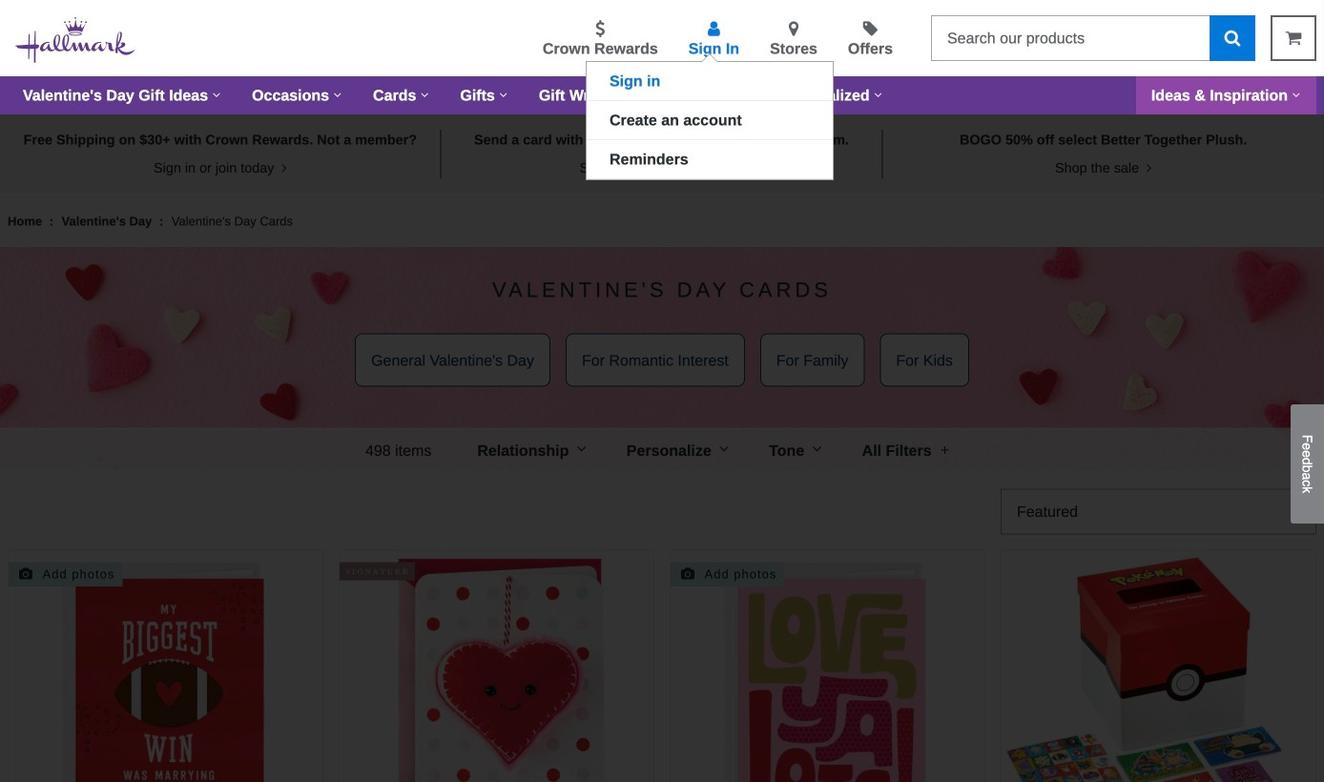 Task type: vqa. For each thing, say whether or not it's contained in the screenshot.
CHECK OUT THESE TOP SELLERS element
no



Task type: locate. For each thing, give the bounding box(es) containing it.
3 article from the left
[[670, 550, 986, 783]]

banner
[[0, 0, 1325, 180]]

icon image
[[278, 161, 287, 175], [1144, 161, 1152, 175]]

menu
[[166, 16, 916, 60], [587, 62, 833, 179]]

shopping cart image
[[1286, 29, 1302, 46]]

0 horizontal spatial icon image
[[278, 161, 287, 175]]

0 vertical spatial menu
[[166, 16, 916, 60]]

region
[[0, 247, 1325, 471]]

1 horizontal spatial icon image
[[1144, 161, 1152, 175]]

hallmark image
[[15, 17, 136, 63]]

pokémon kids classroom valentines set with cards, stickers and mailbox, image
[[1002, 551, 1316, 783]]

1 horizontal spatial article
[[339, 550, 655, 783]]

menu bar
[[8, 76, 1317, 115], [0, 428, 1325, 474]]

2 horizontal spatial article
[[670, 550, 986, 783]]

article
[[8, 550, 324, 783], [339, 550, 655, 783], [670, 550, 986, 783]]

main content
[[0, 115, 1325, 783]]

navigation
[[0, 428, 1325, 474]]

Search our products search field
[[932, 15, 1210, 61]]

None search field
[[932, 15, 1256, 61]]

0 horizontal spatial article
[[8, 550, 324, 783]]



Task type: describe. For each thing, give the bounding box(es) containing it.
2 article from the left
[[339, 550, 655, 783]]

0 vertical spatial menu bar
[[8, 76, 1317, 115]]

love ya lots and lots folded love photo card, image
[[671, 551, 985, 783]]

valentine's day cards image
[[0, 247, 1325, 471]]

product list element
[[8, 550, 1317, 783]]

search image
[[1225, 29, 1241, 46]]

1 article from the left
[[8, 550, 324, 783]]

1 vertical spatial menu bar
[[0, 428, 1325, 474]]

2 icon image from the left
[[1144, 161, 1152, 175]]

1 vertical spatial menu
[[587, 62, 833, 179]]

1 icon image from the left
[[278, 161, 287, 175]]

team us football folded love photo card for spouse, image
[[9, 551, 323, 783]]

love you valentine's day card with hangable heart, image
[[340, 551, 654, 783]]



